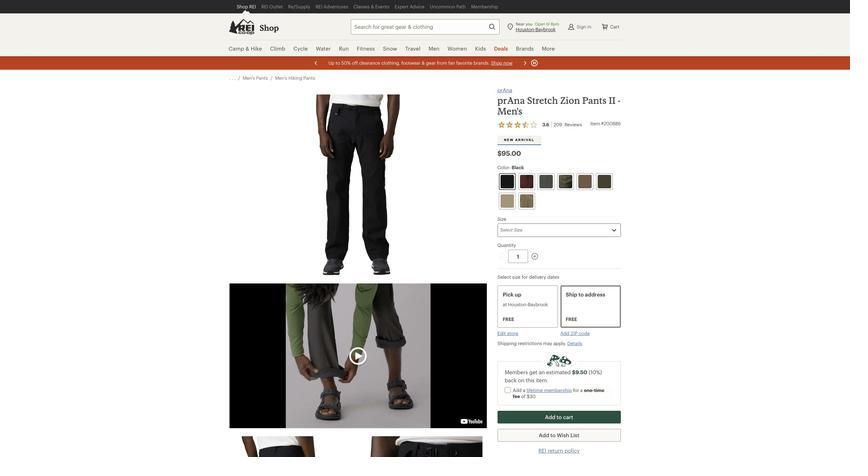 Task type: describe. For each thing, give the bounding box(es) containing it.
favorite
[[456, 60, 473, 66]]

baybrook inside near you open til 8pm houston-baybrook
[[536, 26, 556, 32]]

add a lifetime membership for a
[[513, 388, 584, 393]]

rei for rei return policy
[[539, 448, 547, 454]]

men's for prana
[[498, 106, 523, 117]]

add for add to cart
[[545, 414, 556, 421]]

membership link
[[469, 0, 501, 13]]

item
[[591, 121, 601, 126]]

brands
[[516, 45, 534, 52]]

209 reviews
[[554, 122, 582, 127]]

kids
[[475, 45, 486, 52]]

add to wish list button
[[498, 429, 621, 442]]

select
[[498, 274, 511, 280]]

back
[[505, 377, 517, 384]]

men's hiking pants link
[[275, 75, 315, 81]]

deals button
[[490, 40, 512, 57]]

deals
[[494, 45, 508, 52]]

. . . button
[[230, 75, 236, 81]]

ii
[[609, 95, 616, 106]]

you
[[526, 21, 533, 26]]

pick
[[503, 291, 514, 298]]

women
[[448, 45, 467, 52]]

fitness button
[[353, 40, 379, 57]]

edit store button
[[498, 331, 519, 337]]

new arrival button
[[498, 136, 541, 145]]

in
[[588, 24, 592, 29]]

re/supply
[[288, 4, 310, 9]]

camp & hike button
[[229, 40, 266, 57]]

uncommon path
[[430, 4, 466, 9]]

0 horizontal spatial pants
[[256, 75, 268, 81]]

climb button
[[266, 40, 290, 57]]

$30
[[527, 394, 536, 399]]

one-time fee
[[513, 388, 605, 399]]

hiking
[[289, 75, 302, 81]]

of $30
[[520, 394, 536, 399]]

50%
[[341, 60, 351, 66]]

promotional messages marquee
[[0, 56, 851, 70]]

3 . from the left
[[234, 75, 236, 81]]

zip
[[571, 331, 578, 336]]

add to cart button
[[498, 411, 621, 424]]

gear
[[426, 60, 436, 66]]

& for classes
[[371, 4, 374, 9]]

color: dark iron image
[[540, 175, 553, 188]]

to for address
[[579, 291, 584, 298]]

1 a from the left
[[523, 388, 526, 393]]

item.
[[536, 377, 549, 384]]

from
[[437, 60, 447, 66]]

2 prana from the top
[[498, 95, 525, 106]]

snow button
[[379, 40, 402, 57]]

get
[[530, 369, 538, 376]]

size
[[513, 274, 521, 280]]

arrival
[[516, 138, 535, 142]]

more button
[[538, 40, 559, 57]]

advice
[[410, 4, 425, 9]]

near
[[516, 21, 525, 26]]

members get an estimated $9.50 (10%) back on this item.
[[505, 369, 602, 384]]

water
[[316, 45, 331, 52]]

rei for rei outlet
[[262, 4, 268, 9]]

camp
[[229, 45, 244, 52]]

add to wish list
[[539, 432, 580, 439]]

(10%)
[[589, 369, 602, 376]]

fitness
[[357, 45, 375, 52]]

shop link
[[260, 23, 279, 33]]

add for add a lifetime membership for a
[[513, 388, 522, 393]]

this
[[526, 377, 535, 384]]

0 horizontal spatial men's
[[243, 75, 255, 81]]

an
[[539, 369, 545, 376]]

$95.00
[[498, 149, 521, 157]]

pause banner message scrolling image
[[531, 59, 539, 67]]

size
[[498, 216, 507, 222]]

rei inside "link"
[[249, 4, 256, 9]]

outlet
[[269, 4, 283, 9]]

ship to address
[[566, 291, 606, 298]]

add for add zip code
[[561, 331, 570, 336]]

off
[[352, 60, 358, 66]]

now
[[504, 60, 513, 66]]

cycle button
[[290, 40, 312, 57]]

1 vertical spatial baybrook
[[528, 302, 548, 308]]

cart link
[[597, 19, 624, 35]]

apply.
[[554, 341, 567, 346]]

1 / from the left
[[238, 75, 240, 81]]

clothing,
[[381, 60, 400, 66]]

1 vertical spatial houston-
[[508, 302, 528, 308]]

shop rei
[[237, 4, 256, 9]]

increment quantity image
[[531, 253, 539, 261]]

color: sandbar image
[[501, 194, 514, 208]]

water button
[[312, 40, 335, 57]]

open
[[535, 21, 546, 26]]

play prana stretch zion pants ii - men's video image
[[348, 346, 369, 367]]

wish
[[557, 432, 570, 439]]



Task type: locate. For each thing, give the bounding box(es) containing it.
1 free from the left
[[503, 317, 514, 322]]

cart
[[611, 24, 620, 29]]

previous message image
[[312, 59, 320, 67]]

1 horizontal spatial men's
[[275, 75, 288, 81]]

rei return policy button
[[539, 447, 580, 455]]

up
[[329, 60, 335, 66]]

to for 50%
[[336, 60, 340, 66]]

brands.
[[474, 60, 490, 66]]

None field
[[351, 19, 500, 34]]

baybrook down delivery on the bottom right of the page
[[528, 302, 548, 308]]

near you open til 8pm houston-baybrook
[[516, 21, 560, 32]]

edit store
[[498, 331, 519, 336]]

rei co-op, go to rei.com home page image
[[229, 19, 254, 35]]

men's
[[243, 75, 255, 81], [275, 75, 288, 81], [498, 106, 523, 117]]

2 a from the left
[[581, 388, 583, 393]]

houston- down you
[[516, 26, 536, 32]]

& for camp
[[246, 45, 249, 52]]

2 free from the left
[[566, 317, 578, 322]]

prana down now
[[498, 87, 513, 93]]

None number field
[[509, 250, 528, 263]]

climb
[[270, 45, 286, 52]]

2 . from the left
[[232, 75, 233, 81]]

rei for rei adventures
[[316, 4, 323, 9]]

2 vertical spatial &
[[422, 60, 425, 66]]

to for wish
[[551, 432, 556, 439]]

men's for .
[[275, 75, 288, 81]]

ship
[[566, 291, 578, 298]]

to right up
[[336, 60, 340, 66]]

pants left ii
[[583, 95, 607, 106]]

pants
[[256, 75, 268, 81], [304, 75, 315, 81], [583, 95, 607, 106]]

1 vertical spatial prana
[[498, 95, 525, 106]]

houston- inside near you open til 8pm houston-baybrook
[[516, 26, 536, 32]]

estimated
[[547, 369, 571, 376]]

membership
[[472, 4, 499, 9]]

shop for shop rei
[[237, 4, 248, 9]]

lifetime
[[527, 388, 543, 393]]

men
[[429, 45, 440, 52]]

shop up rei co-op, go to rei.com home page link
[[237, 4, 248, 9]]

classes & events link
[[351, 0, 392, 13]]

at
[[503, 302, 507, 308]]

/ right . . . dropdown button at the top
[[238, 75, 240, 81]]

& inside dropdown button
[[246, 45, 249, 52]]

pants right . . . dropdown button at the top
[[256, 75, 268, 81]]

shop inside "link"
[[237, 4, 248, 9]]

rei adventures link
[[313, 0, 351, 13]]

men's left the hiking
[[275, 75, 288, 81]]

search image
[[489, 23, 497, 31]]

to right ship
[[579, 291, 584, 298]]

a left one-
[[581, 388, 583, 393]]

0 horizontal spatial free
[[503, 317, 514, 322]]

0 vertical spatial prana
[[498, 87, 513, 93]]

free up zip
[[566, 317, 578, 322]]

1 horizontal spatial &
[[371, 4, 374, 9]]

reviews
[[565, 122, 582, 127]]

0 vertical spatial shop
[[237, 4, 248, 9]]

pants right the hiking
[[304, 75, 315, 81]]

& left hike on the left of page
[[246, 45, 249, 52]]

/
[[238, 75, 240, 81], [271, 75, 273, 81]]

shop inside promotional messages marquee
[[491, 60, 502, 66]]

add up fee
[[513, 388, 522, 393]]

1 horizontal spatial a
[[581, 388, 583, 393]]

& left events
[[371, 4, 374, 9]]

1 horizontal spatial shop
[[260, 23, 279, 33]]

for left one-
[[574, 388, 579, 393]]

color: slate green image
[[520, 194, 534, 208]]

shop down rei outlet link
[[260, 23, 279, 33]]

add for add to wish list
[[539, 432, 550, 439]]

pick up
[[503, 291, 522, 298]]

0 horizontal spatial &
[[246, 45, 249, 52]]

add zip code button
[[561, 331, 590, 337]]

to left wish
[[551, 432, 556, 439]]

select size for delivery dates
[[498, 274, 560, 280]]

1 horizontal spatial /
[[271, 75, 273, 81]]

2 horizontal spatial shop
[[491, 60, 502, 66]]

up to 50% off clearance clothing, footwear & gear from fan favorite brands. shop now
[[329, 60, 513, 66]]

prana down the prana "link"
[[498, 95, 525, 106]]

3.6
[[543, 122, 550, 127]]

1 horizontal spatial for
[[574, 388, 579, 393]]

1 horizontal spatial .
[[232, 75, 233, 81]]

houston-
[[516, 26, 536, 32], [508, 302, 528, 308]]

of
[[522, 394, 526, 399]]

color:
[[498, 165, 511, 170]]

1 prana from the top
[[498, 87, 513, 93]]

men's right . . . dropdown button at the top
[[243, 75, 255, 81]]

decrement quantity image
[[498, 253, 506, 261]]

0 horizontal spatial .
[[230, 75, 231, 81]]

1 . from the left
[[230, 75, 231, 81]]

add left wish
[[539, 432, 550, 439]]

-
[[618, 95, 621, 106]]

prana link
[[498, 87, 513, 94]]

color: mud image
[[579, 175, 592, 188]]

cycle
[[294, 45, 308, 52]]

. . . / men's pants / men's hiking pants
[[230, 75, 315, 81]]

travel
[[406, 45, 421, 52]]

add inside button
[[539, 432, 550, 439]]

code
[[579, 331, 590, 336]]

2 horizontal spatial &
[[422, 60, 425, 66]]

0 horizontal spatial for
[[522, 274, 528, 280]]

2 horizontal spatial .
[[234, 75, 236, 81]]

color: cacao image
[[520, 175, 534, 188]]

color: evergreen camo image
[[559, 175, 573, 188]]

time
[[595, 388, 605, 393]]

shipping
[[498, 341, 517, 346]]

rei outlet
[[262, 4, 283, 9]]

0 vertical spatial houston-
[[516, 26, 536, 32]]

re/supply link
[[286, 0, 313, 13]]

classes
[[354, 4, 370, 9]]

a up the of
[[523, 388, 526, 393]]

fee
[[513, 394, 520, 399]]

cart
[[564, 414, 574, 421]]

rei left return
[[539, 448, 547, 454]]

next message image
[[521, 59, 529, 67]]

rei left adventures
[[316, 4, 323, 9]]

Search for great gear & clothing text field
[[351, 19, 500, 34]]

&
[[371, 4, 374, 9], [246, 45, 249, 52], [422, 60, 425, 66]]

for right size
[[522, 274, 528, 280]]

2 / from the left
[[271, 75, 273, 81]]

new arrival
[[504, 138, 535, 142]]

a
[[523, 388, 526, 393], [581, 388, 583, 393]]

to inside button
[[551, 432, 556, 439]]

add inside popup button
[[545, 414, 556, 421]]

1 horizontal spatial pants
[[304, 75, 315, 81]]

men's inside prana prana stretch zion pants ii - men's
[[498, 106, 523, 117]]

expert advice
[[395, 4, 425, 9]]

209
[[554, 122, 563, 127]]

0 horizontal spatial /
[[238, 75, 240, 81]]

add inside button
[[561, 331, 570, 336]]

shop rei link
[[234, 0, 259, 13]]

free
[[503, 317, 514, 322], [566, 317, 578, 322]]

color: rye green camo image
[[598, 175, 611, 188]]

for
[[522, 274, 528, 280], [574, 388, 579, 393]]

add
[[561, 331, 570, 336], [513, 388, 522, 393], [545, 414, 556, 421], [539, 432, 550, 439]]

color: black image
[[501, 175, 514, 188]]

item #200886
[[591, 121, 621, 126]]

#200886
[[602, 121, 621, 126]]

0 horizontal spatial a
[[523, 388, 526, 393]]

expert
[[395, 4, 409, 9]]

membership
[[545, 388, 572, 393]]

fan
[[448, 60, 455, 66]]

add left "cart"
[[545, 414, 556, 421]]

None search field
[[339, 19, 500, 34]]

free up edit store
[[503, 317, 514, 322]]

youtubelogo image
[[459, 417, 484, 426]]

uncommon path link
[[427, 0, 469, 13]]

return
[[548, 448, 563, 454]]

kids button
[[471, 40, 490, 57]]

prana
[[498, 87, 513, 93], [498, 95, 525, 106]]

1 vertical spatial &
[[246, 45, 249, 52]]

add left zip
[[561, 331, 570, 336]]

sign in link
[[565, 20, 595, 33]]

2 horizontal spatial pants
[[583, 95, 607, 106]]

shop left now
[[491, 60, 502, 66]]

rei inside button
[[539, 448, 547, 454]]

/ right men's pants link
[[271, 75, 273, 81]]

to left "cart"
[[557, 414, 562, 421]]

baybrook down til
[[536, 26, 556, 32]]

rei left rei outlet in the top of the page
[[249, 4, 256, 9]]

snow
[[383, 45, 398, 52]]

1 vertical spatial shop
[[260, 23, 279, 33]]

0 vertical spatial baybrook
[[536, 26, 556, 32]]

rei left outlet
[[262, 4, 268, 9]]

details
[[568, 341, 583, 346]]

edit
[[498, 331, 506, 336]]

footwear
[[402, 60, 421, 66]]

none search field inside shop banner
[[339, 19, 500, 34]]

clearance
[[359, 60, 380, 66]]

2 horizontal spatial men's
[[498, 106, 523, 117]]

pants inside prana prana stretch zion pants ii - men's
[[583, 95, 607, 106]]

shop banner
[[0, 0, 851, 57]]

to inside promotional messages marquee
[[336, 60, 340, 66]]

add zip code
[[561, 331, 590, 336]]

men's down the prana "link"
[[498, 106, 523, 117]]

rei adventures
[[316, 4, 348, 9]]

& inside promotional messages marquee
[[422, 60, 425, 66]]

rei return policy
[[539, 448, 580, 454]]

to for cart
[[557, 414, 562, 421]]

stretch
[[527, 95, 558, 106]]

to inside popup button
[[557, 414, 562, 421]]

houston- down up
[[508, 302, 528, 308]]

0 vertical spatial &
[[371, 4, 374, 9]]

& left the 'gear'
[[422, 60, 425, 66]]

1 horizontal spatial free
[[566, 317, 578, 322]]

none field inside shop banner
[[351, 19, 500, 34]]

1 vertical spatial for
[[574, 388, 579, 393]]

prana prana stretch zion pants ii - men's
[[498, 87, 621, 117]]

0 vertical spatial for
[[522, 274, 528, 280]]

details button
[[568, 341, 583, 347]]

0 horizontal spatial shop
[[237, 4, 248, 9]]

expert advice link
[[392, 0, 427, 13]]

new
[[504, 138, 514, 142]]

baybrook
[[536, 26, 556, 32], [528, 302, 548, 308]]

adventures
[[324, 4, 348, 9]]

shop for shop
[[260, 23, 279, 33]]

2 vertical spatial shop
[[491, 60, 502, 66]]



Task type: vqa. For each thing, say whether or not it's contained in the screenshot.
"apply."
yes



